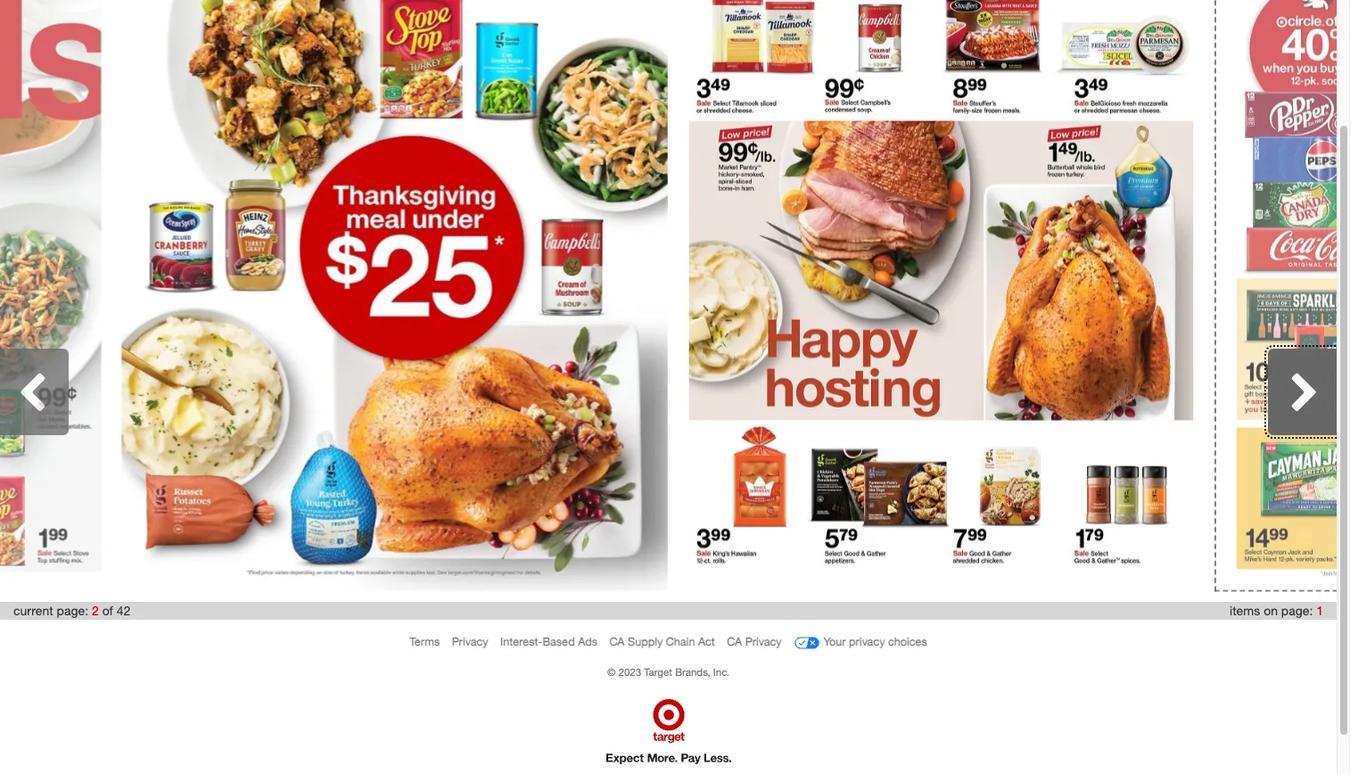 Task type: vqa. For each thing, say whether or not it's contained in the screenshot.
Weekly Ad
no



Task type: locate. For each thing, give the bounding box(es) containing it.
inc.
[[714, 667, 730, 679]]

©
[[608, 667, 616, 679]]

ca supply chain act
[[610, 635, 715, 649]]

2
[[92, 603, 99, 618]]

ca
[[610, 635, 625, 649], [727, 635, 743, 649]]

ca for ca privacy
[[727, 635, 743, 649]]

privacy link
[[452, 635, 489, 649]]

1
[[1317, 603, 1324, 618]]

privacy right terms
[[452, 635, 489, 649]]

ca supply chain act link
[[610, 635, 715, 649]]

privacy left ccpa icon in the bottom right of the page
[[746, 635, 782, 649]]

privacy
[[849, 635, 886, 649]]

chain
[[666, 635, 695, 649]]

0 horizontal spatial page:
[[57, 603, 88, 618]]

0 horizontal spatial ca
[[610, 635, 625, 649]]

interest-based ads
[[501, 635, 598, 649]]

page:
[[57, 603, 88, 618], [1282, 603, 1314, 618]]

current
[[13, 603, 53, 618]]

ca right 'act'
[[727, 635, 743, 649]]

0 horizontal spatial privacy
[[452, 635, 489, 649]]

2 ca from the left
[[727, 635, 743, 649]]

page 3 image
[[669, 0, 1216, 592]]

page: left 2
[[57, 603, 88, 618]]

2023
[[619, 667, 642, 679]]

of
[[102, 603, 113, 618]]

2 page: from the left
[[1282, 603, 1314, 618]]

items
[[1231, 603, 1261, 618]]

page 4 image
[[1217, 0, 1351, 590]]

ccpa image
[[794, 630, 821, 656]]

1 horizontal spatial page:
[[1282, 603, 1314, 618]]

page: left 1
[[1282, 603, 1314, 618]]

1 horizontal spatial privacy
[[746, 635, 782, 649]]

1 ca from the left
[[610, 635, 625, 649]]

on
[[1265, 603, 1279, 618]]

42
[[117, 603, 130, 618]]

ca privacy
[[727, 635, 782, 649]]

1 horizontal spatial ca
[[727, 635, 743, 649]]

terms
[[410, 635, 440, 649]]

1 privacy from the left
[[452, 635, 489, 649]]

privacy
[[452, 635, 489, 649], [746, 635, 782, 649]]

ca left supply
[[610, 635, 625, 649]]



Task type: describe. For each thing, give the bounding box(es) containing it.
interest-
[[501, 635, 543, 649]]

your privacy choices
[[824, 635, 928, 649]]

choices
[[889, 635, 928, 649]]

supply
[[628, 635, 663, 649]]

your
[[824, 635, 846, 649]]

terms link
[[410, 635, 440, 649]]

page 1 image
[[0, 0, 122, 592]]

1 page: from the left
[[57, 603, 88, 618]]

ca privacy link
[[727, 635, 782, 649]]

page 2 image
[[122, 0, 669, 592]]

target
[[645, 667, 673, 679]]

act
[[699, 635, 715, 649]]

interest-based ads link
[[501, 635, 598, 649]]

current page: 2 of 42
[[13, 603, 130, 618]]

brands,
[[676, 667, 711, 679]]

ads
[[578, 635, 598, 649]]

ca for ca supply chain act
[[610, 635, 625, 649]]

your privacy choices link
[[794, 630, 928, 656]]

based
[[543, 635, 575, 649]]

2 privacy from the left
[[746, 635, 782, 649]]

items on page: 1
[[1231, 603, 1324, 618]]

© 2023 target brands, inc.
[[608, 667, 730, 679]]



